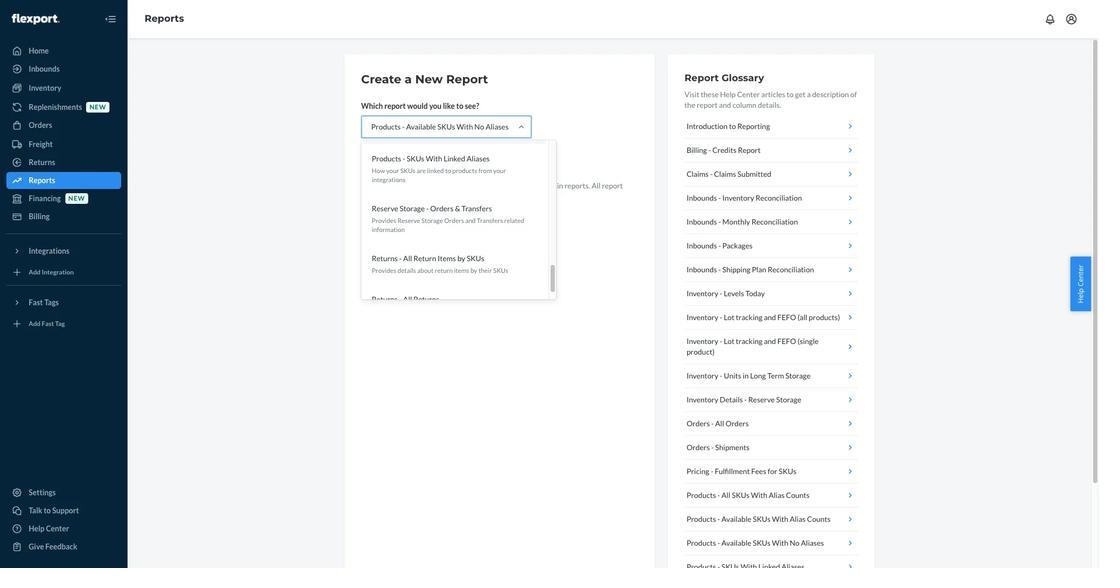 Task type: vqa. For each thing, say whether or not it's contained in the screenshot.
Catalog
no



Task type: describe. For each thing, give the bounding box(es) containing it.
help inside button
[[1076, 289, 1086, 304]]

reporting
[[738, 122, 770, 131]]

inbounds for inbounds - inventory reconciliation
[[687, 193, 717, 203]]

create report button
[[361, 151, 426, 172]]

products - available skus with no aliases button
[[685, 532, 858, 556]]

- right details
[[744, 395, 747, 404]]

- inside products - skus with linked aliases how your skus are linked to products from your integrations
[[403, 154, 405, 163]]

- for the claims - claims submitted button
[[710, 170, 713, 179]]

details
[[720, 395, 743, 404]]

create a new report
[[361, 72, 488, 87]]

visit these help center articles to get a description of the report and column details.
[[685, 90, 857, 109]]

- for inbounds - monthly reconciliation button
[[718, 217, 721, 226]]

orders - all orders
[[687, 419, 749, 428]]

home
[[29, 46, 49, 55]]

skus right the their
[[493, 267, 508, 275]]

introduction to reporting button
[[685, 115, 858, 139]]

- for products - all skus with alias counts button on the bottom right of the page
[[718, 491, 720, 500]]

add for add integration
[[29, 269, 41, 277]]

freight link
[[6, 136, 121, 153]]

linked
[[444, 154, 465, 163]]

about
[[417, 267, 434, 275]]

products - skus with linked aliases how your skus are linked to products from your integrations
[[372, 154, 506, 184]]

visit
[[685, 90, 699, 99]]

details.
[[758, 100, 781, 109]]

tags
[[44, 298, 59, 307]]

all inside it may take up to 2 hours for new information to be reflected in reports. all report time fields are in universal time (utc).
[[592, 181, 601, 190]]

reserve storage - orders & transfers provides reserve storage orders and transfers related information
[[372, 204, 524, 234]]

to inside button
[[729, 122, 736, 131]]

1 horizontal spatial in
[[557, 181, 563, 190]]

of
[[850, 90, 857, 99]]

2 your from the left
[[493, 167, 506, 175]]

for inside pricing - fulfillment fees for skus button
[[768, 467, 777, 476]]

new
[[415, 72, 443, 87]]

the
[[685, 100, 695, 109]]

to left 2
[[408, 181, 415, 190]]

1 your from the left
[[386, 167, 399, 175]]

orders up the orders - shipments
[[687, 419, 710, 428]]

inventory - levels today
[[687, 289, 765, 298]]

skus up 2
[[407, 154, 424, 163]]

report for billing - credits report
[[738, 146, 761, 155]]

returns for returns
[[29, 158, 55, 167]]

fefo for (single
[[777, 337, 796, 346]]

inventory for inventory - units in long term storage
[[687, 372, 718, 381]]

talk
[[29, 507, 42, 516]]

- for the inventory - levels today button
[[720, 289, 722, 298]]

their
[[479, 267, 492, 275]]

reserve inside button
[[748, 395, 775, 404]]

items
[[438, 254, 456, 263]]

levels
[[724, 289, 744, 298]]

a inside 'visit these help center articles to get a description of the report and column details.'
[[807, 90, 811, 99]]

related
[[504, 217, 524, 225]]

fast inside dropdown button
[[29, 298, 43, 307]]

inbounds for inbounds - packages
[[687, 241, 717, 250]]

settings link
[[6, 485, 121, 502]]

all for products - all skus with alias counts
[[722, 491, 730, 500]]

these
[[701, 90, 719, 99]]

all for orders - all orders
[[715, 419, 724, 428]]

inbounds - inventory reconciliation button
[[685, 187, 858, 210]]

skus down orders - shipments button
[[779, 467, 796, 476]]

add integration link
[[6, 264, 121, 281]]

returns - all return items by skus provides details about return items by their skus
[[372, 254, 508, 275]]

inbounds for inbounds
[[29, 64, 60, 73]]

1 claims from the left
[[687, 170, 709, 179]]

- for inventory - lot tracking and fefo (single product) button
[[720, 337, 722, 346]]

support
[[52, 507, 79, 516]]

new for financing
[[68, 195, 85, 203]]

take
[[383, 181, 397, 190]]

shipping
[[723, 265, 751, 274]]

fast tags button
[[6, 294, 121, 311]]

help center link
[[6, 521, 121, 538]]

linked
[[427, 167, 444, 175]]

reconciliation for inbounds - inventory reconciliation
[[756, 193, 802, 203]]

products - available skus with alias counts button
[[685, 508, 858, 532]]

inventory details - reserve storage
[[687, 395, 801, 404]]

talk to support button
[[6, 503, 121, 520]]

integrations
[[29, 247, 69, 256]]

replenishments
[[29, 103, 82, 112]]

time
[[361, 192, 376, 201]]

0 vertical spatial a
[[405, 72, 412, 87]]

pricing - fulfillment fees for skus button
[[685, 460, 858, 484]]

credits
[[712, 146, 737, 155]]

inbounds for inbounds - shipping plan reconciliation
[[687, 265, 717, 274]]

monthly
[[723, 217, 750, 226]]

inventory - lot tracking and fefo (all products) button
[[685, 306, 858, 330]]

introduction
[[687, 122, 728, 131]]

time
[[448, 192, 464, 201]]

lot for inventory - lot tracking and fefo (single product)
[[724, 337, 735, 346]]

universal
[[416, 192, 447, 201]]

open account menu image
[[1065, 13, 1078, 26]]

fees
[[751, 467, 766, 476]]

create for create report
[[370, 157, 393, 166]]

introduction to reporting
[[687, 122, 770, 131]]

(utc).
[[466, 192, 487, 201]]

inventory for inventory - lot tracking and fefo (single product)
[[687, 337, 718, 346]]

in inside button
[[743, 372, 749, 381]]

alias for products - available skus with alias counts
[[790, 515, 806, 524]]

integrations
[[372, 176, 406, 184]]

and inside reserve storage - orders & transfers provides reserve storage orders and transfers related information
[[465, 217, 476, 225]]

reports.
[[565, 181, 590, 190]]

- for inventory - lot tracking and fefo (all products) button
[[720, 313, 722, 322]]

1 vertical spatial reserve
[[398, 217, 420, 225]]

add fast tag link
[[6, 316, 121, 333]]

orders down the & at the left of page
[[444, 217, 464, 225]]

skus down products - all skus with alias counts button on the bottom right of the page
[[753, 515, 771, 524]]

inventory up monthly on the top right of the page
[[723, 193, 754, 203]]

submitted
[[738, 170, 771, 179]]

- for inbounds - shipping plan reconciliation button
[[718, 265, 721, 274]]

are inside it may take up to 2 hours for new information to be reflected in reports. all report time fields are in universal time (utc).
[[396, 192, 407, 201]]

billing link
[[6, 208, 121, 225]]

0 horizontal spatial reports
[[29, 176, 55, 185]]

report left would
[[384, 102, 406, 111]]

articles
[[761, 90, 785, 99]]

returns link
[[6, 154, 121, 171]]

inventory for inventory details - reserve storage
[[687, 395, 718, 404]]

inbounds link
[[6, 61, 121, 78]]

from
[[478, 167, 492, 175]]

with for products - available skus with alias counts button
[[772, 515, 788, 524]]

- inside returns - all return items by skus provides details about return items by their skus
[[399, 254, 402, 263]]

with for products - all skus with alias counts button on the bottom right of the page
[[751, 491, 767, 500]]

counts for products - available skus with alias counts
[[807, 515, 831, 524]]

storage inside button
[[776, 395, 801, 404]]

term
[[767, 372, 784, 381]]

help inside 'visit these help center articles to get a description of the report and column details.'
[[720, 90, 736, 99]]

1 horizontal spatial by
[[471, 267, 477, 275]]

fefo for (all
[[777, 313, 796, 322]]

add for add fast tag
[[29, 320, 41, 328]]

details
[[398, 267, 416, 275]]

it may take up to 2 hours for new information to be reflected in reports. all report time fields are in universal time (utc).
[[361, 181, 623, 201]]

1 horizontal spatial report
[[685, 72, 719, 84]]

tracking for (single
[[736, 337, 763, 346]]

information inside reserve storage - orders & transfers provides reserve storage orders and transfers related information
[[372, 226, 405, 234]]

skus down like
[[437, 122, 455, 131]]

(all
[[798, 313, 807, 322]]

which report would you like to see?
[[361, 102, 479, 111]]

tracking for (all
[[736, 313, 763, 322]]

0 vertical spatial reserve
[[372, 204, 398, 213]]

inbounds - shipping plan reconciliation button
[[685, 258, 858, 282]]

billing - credits report button
[[685, 139, 858, 163]]

skus up up
[[400, 167, 416, 175]]

report inside it may take up to 2 hours for new information to be reflected in reports. all report time fields are in universal time (utc).
[[602, 181, 623, 190]]

available for products - available skus with alias counts button
[[722, 515, 751, 524]]

which
[[361, 102, 383, 111]]

may
[[368, 181, 381, 190]]

1 vertical spatial fast
[[42, 320, 54, 328]]

column
[[733, 100, 757, 109]]

1 horizontal spatial reports
[[145, 13, 184, 25]]

reconciliation inside button
[[768, 265, 814, 274]]

0 vertical spatial transfers
[[462, 204, 492, 213]]

up
[[398, 181, 406, 190]]

1 vertical spatial transfers
[[477, 217, 503, 225]]



Task type: locate. For each thing, give the bounding box(es) containing it.
inbounds inside inbounds - inventory reconciliation button
[[687, 193, 717, 203]]

returns inside returns - all return items by skus provides details about return items by their skus
[[372, 254, 398, 263]]

0 horizontal spatial by
[[457, 254, 465, 263]]

inventory - lot tracking and fefo (single product)
[[687, 337, 819, 357]]

long
[[750, 372, 766, 381]]

0 vertical spatial tracking
[[736, 313, 763, 322]]

1 fefo from the top
[[777, 313, 796, 322]]

all down details
[[403, 295, 412, 304]]

today
[[746, 289, 765, 298]]

products for products - available skus with alias counts button
[[687, 515, 716, 524]]

2 vertical spatial available
[[722, 539, 751, 548]]

no
[[474, 122, 484, 131], [790, 539, 800, 548]]

and left 'column'
[[719, 100, 731, 109]]

orders up shipments
[[726, 419, 749, 428]]

0 vertical spatial reconciliation
[[756, 193, 802, 203]]

billing down introduction
[[687, 146, 707, 155]]

reserve down long
[[748, 395, 775, 404]]

orders link
[[6, 117, 121, 134]]

- for products - available skus with alias counts button
[[718, 515, 720, 524]]

inventory for inventory - levels today
[[687, 289, 718, 298]]

fefo inside inventory - lot tracking and fefo (single product)
[[777, 337, 796, 346]]

skus up the their
[[467, 254, 484, 263]]

provides inside returns - all return items by skus provides details about return items by their skus
[[372, 267, 396, 275]]

inbounds inside inbounds link
[[29, 64, 60, 73]]

available down which report would you like to see? at the left
[[406, 122, 436, 131]]

fast left tags
[[29, 298, 43, 307]]

open notifications image
[[1044, 13, 1057, 26]]

talk to support
[[29, 507, 79, 516]]

inventory for inventory
[[29, 83, 61, 92]]

0 horizontal spatial alias
[[769, 491, 785, 500]]

items
[[454, 267, 469, 275]]

tracking down the inventory - lot tracking and fefo (all products)
[[736, 337, 763, 346]]

returns
[[29, 158, 55, 167], [372, 254, 398, 263], [372, 295, 398, 304], [414, 295, 440, 304]]

returns up details
[[372, 254, 398, 263]]

claims down credits
[[714, 170, 736, 179]]

inventory for inventory - lot tracking and fefo (all products)
[[687, 313, 718, 322]]

2 vertical spatial center
[[46, 525, 69, 534]]

a right get
[[807, 90, 811, 99]]

- for orders - shipments button
[[711, 443, 714, 452]]

create for create a new report
[[361, 72, 401, 87]]

- for pricing - fulfillment fees for skus button
[[711, 467, 713, 476]]

- down the billing - credits report on the right
[[710, 170, 713, 179]]

information down from
[[468, 181, 507, 190]]

- up the orders - shipments
[[711, 419, 714, 428]]

inbounds
[[29, 64, 60, 73], [687, 193, 717, 203], [687, 217, 717, 226], [687, 241, 717, 250], [687, 265, 717, 274]]

products for products - available skus with no aliases button on the bottom
[[687, 539, 716, 548]]

no inside button
[[790, 539, 800, 548]]

2
[[416, 181, 421, 190]]

billing - credits report
[[687, 146, 761, 155]]

0 horizontal spatial information
[[372, 226, 405, 234]]

with down products - all skus with alias counts button on the bottom right of the page
[[772, 515, 788, 524]]

1 vertical spatial create
[[370, 157, 393, 166]]

inventory link
[[6, 80, 121, 97]]

0 vertical spatial fefo
[[777, 313, 796, 322]]

reconciliation
[[756, 193, 802, 203], [752, 217, 798, 226], [768, 265, 814, 274]]

alias
[[769, 491, 785, 500], [790, 515, 806, 524]]

a left new on the left of page
[[405, 72, 412, 87]]

- left the shipping
[[718, 265, 721, 274]]

0 horizontal spatial your
[[386, 167, 399, 175]]

reports
[[145, 13, 184, 25], [29, 176, 55, 185]]

description
[[812, 90, 849, 99]]

0 horizontal spatial no
[[474, 122, 484, 131]]

reflected
[[526, 181, 556, 190]]

- down details
[[399, 295, 402, 304]]

billing for billing - credits report
[[687, 146, 707, 155]]

2 vertical spatial reserve
[[748, 395, 775, 404]]

1 vertical spatial in
[[408, 192, 414, 201]]

products - available skus with no aliases inside button
[[687, 539, 824, 548]]

returns for returns - all returns
[[372, 295, 398, 304]]

returns - all returns
[[372, 295, 440, 304]]

1 vertical spatial provides
[[372, 267, 396, 275]]

for right "fees"
[[768, 467, 777, 476]]

1 vertical spatial new
[[453, 181, 467, 190]]

products inside products - skus with linked aliases how your skus are linked to products from your integrations
[[372, 154, 401, 163]]

billing
[[687, 146, 707, 155], [29, 212, 50, 221]]

1 horizontal spatial no
[[790, 539, 800, 548]]

2 claims from the left
[[714, 170, 736, 179]]

- up 'integrations'
[[403, 154, 405, 163]]

returns for returns - all return items by skus provides details about return items by their skus
[[372, 254, 398, 263]]

0 horizontal spatial products - available skus with no aliases
[[371, 122, 509, 131]]

1 vertical spatial are
[[396, 192, 407, 201]]

products)
[[809, 313, 840, 322]]

products - all skus with alias counts
[[687, 491, 810, 500]]

0 horizontal spatial claims
[[687, 170, 709, 179]]

1 vertical spatial billing
[[29, 212, 50, 221]]

0 vertical spatial products - available skus with no aliases
[[371, 122, 509, 131]]

1 vertical spatial help
[[1076, 289, 1086, 304]]

1 horizontal spatial a
[[807, 90, 811, 99]]

pricing - fulfillment fees for skus
[[687, 467, 796, 476]]

2 horizontal spatial report
[[738, 146, 761, 155]]

counts for products - all skus with alias counts
[[786, 491, 810, 500]]

products - available skus with alias counts
[[687, 515, 831, 524]]

1 horizontal spatial help
[[720, 90, 736, 99]]

2 vertical spatial help
[[29, 525, 45, 534]]

with down see? on the top left of page
[[457, 122, 473, 131]]

give feedback
[[29, 543, 77, 552]]

tracking down today
[[736, 313, 763, 322]]

0 horizontal spatial help center
[[29, 525, 69, 534]]

billing inside 'button'
[[687, 146, 707, 155]]

report inside 'visit these help center articles to get a description of the report and column details.'
[[697, 100, 718, 109]]

help center button
[[1071, 257, 1091, 312]]

fast tags
[[29, 298, 59, 307]]

all down fulfillment
[[722, 491, 730, 500]]

0 vertical spatial information
[[468, 181, 507, 190]]

0 vertical spatial billing
[[687, 146, 707, 155]]

- for inbounds - inventory reconciliation button
[[718, 193, 721, 203]]

inbounds inside inbounds - shipping plan reconciliation button
[[687, 265, 717, 274]]

orders up freight
[[29, 121, 52, 130]]

1 horizontal spatial new
[[90, 103, 106, 111]]

to right 'talk'
[[44, 507, 51, 516]]

- left monthly on the top right of the page
[[718, 217, 721, 226]]

all for returns - all returns
[[403, 295, 412, 304]]

1 vertical spatial aliases
[[467, 154, 490, 163]]

new up time in the top of the page
[[453, 181, 467, 190]]

tag
[[55, 320, 65, 328]]

fefo left (all
[[777, 313, 796, 322]]

inbounds inside inbounds - monthly reconciliation button
[[687, 217, 717, 226]]

close navigation image
[[104, 13, 117, 26]]

(single
[[798, 337, 819, 346]]

inbounds for inbounds - monthly reconciliation
[[687, 217, 717, 226]]

returns down details
[[372, 295, 398, 304]]

to inside products - skus with linked aliases how your skus are linked to products from your integrations
[[445, 167, 451, 175]]

alias for products - all skus with alias counts
[[769, 491, 785, 500]]

and inside button
[[764, 313, 776, 322]]

0 horizontal spatial new
[[68, 195, 85, 203]]

alias down pricing - fulfillment fees for skus button
[[769, 491, 785, 500]]

1 tracking from the top
[[736, 313, 763, 322]]

report inside 'button'
[[738, 146, 761, 155]]

storage
[[400, 204, 425, 213], [421, 217, 443, 225], [786, 372, 811, 381], [776, 395, 801, 404]]

create inside create report "button"
[[370, 157, 393, 166]]

available down products - available skus with alias counts
[[722, 539, 751, 548]]

with inside products - skus with linked aliases how your skus are linked to products from your integrations
[[426, 154, 442, 163]]

inventory up the product)
[[687, 337, 718, 346]]

new up billing link
[[68, 195, 85, 203]]

in left reports.
[[557, 181, 563, 190]]

settings
[[29, 488, 56, 498]]

lot for inventory - lot tracking and fefo (all products)
[[724, 313, 735, 322]]

1 horizontal spatial help center
[[1076, 265, 1086, 304]]

1 lot from the top
[[724, 313, 735, 322]]

1 vertical spatial information
[[372, 226, 405, 234]]

2 provides from the top
[[372, 267, 396, 275]]

inbounds - packages
[[687, 241, 753, 250]]

returns down freight
[[29, 158, 55, 167]]

and down inventory - lot tracking and fefo (all products) button
[[764, 337, 776, 346]]

report glossary
[[685, 72, 764, 84]]

to inside 'visit these help center articles to get a description of the report and column details.'
[[787, 90, 794, 99]]

fefo
[[777, 313, 796, 322], [777, 337, 796, 346]]

return
[[414, 254, 436, 263]]

lot inside inventory - lot tracking and fefo (all products) button
[[724, 313, 735, 322]]

with up linked
[[426, 154, 442, 163]]

1 vertical spatial fefo
[[777, 337, 796, 346]]

0 horizontal spatial help
[[29, 525, 45, 534]]

center inside 'visit these help center articles to get a description of the report and column details.'
[[737, 90, 760, 99]]

fefo left (single
[[777, 337, 796, 346]]

in left universal
[[408, 192, 414, 201]]

reserve down universal
[[398, 217, 420, 225]]

skus down the pricing - fulfillment fees for skus
[[732, 491, 750, 500]]

available down products - all skus with alias counts
[[722, 515, 751, 524]]

0 vertical spatial add
[[29, 269, 41, 277]]

0 vertical spatial counts
[[786, 491, 810, 500]]

0 horizontal spatial in
[[408, 192, 414, 201]]

inventory inside button
[[687, 395, 718, 404]]

to inside button
[[44, 507, 51, 516]]

1 vertical spatial tracking
[[736, 337, 763, 346]]

- left units
[[720, 372, 722, 381]]

- for inbounds - packages button
[[718, 241, 721, 250]]

1 horizontal spatial reports link
[[145, 13, 184, 25]]

1 vertical spatial by
[[471, 267, 477, 275]]

center
[[737, 90, 760, 99], [1076, 265, 1086, 287], [46, 525, 69, 534]]

-
[[402, 122, 405, 131], [708, 146, 711, 155], [403, 154, 405, 163], [710, 170, 713, 179], [718, 193, 721, 203], [426, 204, 429, 213], [718, 217, 721, 226], [718, 241, 721, 250], [399, 254, 402, 263], [718, 265, 721, 274], [720, 289, 722, 298], [399, 295, 402, 304], [720, 313, 722, 322], [720, 337, 722, 346], [720, 372, 722, 381], [744, 395, 747, 404], [711, 419, 714, 428], [711, 443, 714, 452], [711, 467, 713, 476], [718, 491, 720, 500], [718, 515, 720, 524], [718, 539, 720, 548]]

- inside reserve storage - orders & transfers provides reserve storage orders and transfers related information
[[426, 204, 429, 213]]

2 add from the top
[[29, 320, 41, 328]]

your right from
[[493, 167, 506, 175]]

packages
[[723, 241, 753, 250]]

0 horizontal spatial for
[[442, 181, 452, 190]]

new
[[90, 103, 106, 111], [453, 181, 467, 190], [68, 195, 85, 203]]

0 vertical spatial center
[[737, 90, 760, 99]]

- inside inventory - lot tracking and fefo (single product)
[[720, 337, 722, 346]]

reports link
[[145, 13, 184, 25], [6, 172, 121, 189]]

1 vertical spatial alias
[[790, 515, 806, 524]]

to left reporting
[[729, 122, 736, 131]]

report for create a new report
[[446, 72, 488, 87]]

for inside it may take up to 2 hours for new information to be reflected in reports. all report time fields are in universal time (utc).
[[442, 181, 452, 190]]

claims - claims submitted button
[[685, 163, 858, 187]]

home link
[[6, 43, 121, 60]]

2 vertical spatial in
[[743, 372, 749, 381]]

2 vertical spatial aliases
[[801, 539, 824, 548]]

- down products - all skus with alias counts
[[718, 515, 720, 524]]

freight
[[29, 140, 53, 149]]

0 vertical spatial are
[[417, 167, 426, 175]]

all right reports.
[[592, 181, 601, 190]]

tracking inside inventory - lot tracking and fefo (single product)
[[736, 337, 763, 346]]

2 vertical spatial reconciliation
[[768, 265, 814, 274]]

transfers left related
[[477, 217, 503, 225]]

- for orders - all orders button
[[711, 419, 714, 428]]

inventory inside inventory - lot tracking and fefo (single product)
[[687, 337, 718, 346]]

orders - shipments button
[[685, 436, 858, 460]]

inventory details - reserve storage button
[[685, 389, 858, 412]]

0 vertical spatial for
[[442, 181, 452, 190]]

0 horizontal spatial center
[[46, 525, 69, 534]]

feedback
[[45, 543, 77, 552]]

- down products - available skus with alias counts
[[718, 539, 720, 548]]

fefo inside button
[[777, 313, 796, 322]]

- down universal
[[426, 204, 429, 213]]

inbounds - inventory reconciliation
[[687, 193, 802, 203]]

0 vertical spatial reports link
[[145, 13, 184, 25]]

integrations button
[[6, 243, 121, 260]]

products for products - all skus with alias counts button on the bottom right of the page
[[687, 491, 716, 500]]

report up see? on the top left of page
[[446, 72, 488, 87]]

with for products - available skus with no aliases button on the bottom
[[772, 539, 788, 548]]

storage inside button
[[786, 372, 811, 381]]

orders - shipments
[[687, 443, 750, 452]]

0 vertical spatial in
[[557, 181, 563, 190]]

provides inside reserve storage - orders & transfers provides reserve storage orders and transfers related information
[[372, 217, 396, 225]]

1 horizontal spatial for
[[768, 467, 777, 476]]

and
[[719, 100, 731, 109], [465, 217, 476, 225], [764, 313, 776, 322], [764, 337, 776, 346]]

lot
[[724, 313, 735, 322], [724, 337, 735, 346]]

0 vertical spatial reports
[[145, 13, 184, 25]]

create report
[[370, 157, 416, 166]]

are left linked
[[417, 167, 426, 175]]

1 horizontal spatial are
[[417, 167, 426, 175]]

0 vertical spatial help
[[720, 90, 736, 99]]

new inside it may take up to 2 hours for new information to be reflected in reports. all report time fields are in universal time (utc).
[[453, 181, 467, 190]]

to left be
[[508, 181, 515, 190]]

- left shipments
[[711, 443, 714, 452]]

transfers
[[462, 204, 492, 213], [477, 217, 503, 225]]

1 vertical spatial center
[[1076, 265, 1086, 287]]

provides down fields
[[372, 217, 396, 225]]

for up time in the top of the page
[[442, 181, 452, 190]]

fast left the tag
[[42, 320, 54, 328]]

inbounds down inbounds - packages
[[687, 265, 717, 274]]

help center inside button
[[1076, 265, 1086, 304]]

products - available skus with no aliases down products - available skus with alias counts
[[687, 539, 824, 548]]

1 horizontal spatial center
[[737, 90, 760, 99]]

1 provides from the top
[[372, 217, 396, 225]]

and inside inventory - lot tracking and fefo (single product)
[[764, 337, 776, 346]]

with down products - available skus with alias counts button
[[772, 539, 788, 548]]

1 vertical spatial products - available skus with no aliases
[[687, 539, 824, 548]]

create up how
[[370, 157, 393, 166]]

0 vertical spatial create
[[361, 72, 401, 87]]

2 tracking from the top
[[736, 337, 763, 346]]

2 horizontal spatial help
[[1076, 289, 1086, 304]]

orders up pricing
[[687, 443, 710, 452]]

lot inside inventory - lot tracking and fefo (single product)
[[724, 337, 735, 346]]

- down fulfillment
[[718, 491, 720, 500]]

by left the their
[[471, 267, 477, 275]]

0 vertical spatial lot
[[724, 313, 735, 322]]

aliases
[[486, 122, 509, 131], [467, 154, 490, 163], [801, 539, 824, 548]]

tracking inside button
[[736, 313, 763, 322]]

report up these
[[685, 72, 719, 84]]

1 add from the top
[[29, 269, 41, 277]]

returns down about
[[414, 295, 440, 304]]

all inside returns - all return items by skus provides details about return items by their skus
[[403, 254, 412, 263]]

lot up units
[[724, 337, 735, 346]]

fulfillment
[[715, 467, 750, 476]]

products
[[371, 122, 401, 131], [372, 154, 401, 163], [687, 491, 716, 500], [687, 515, 716, 524], [687, 539, 716, 548]]

reconciliation down the claims - claims submitted button
[[756, 193, 802, 203]]

and inside 'visit these help center articles to get a description of the report and column details.'
[[719, 100, 731, 109]]

0 vertical spatial no
[[474, 122, 484, 131]]

0 vertical spatial aliases
[[486, 122, 509, 131]]

0 horizontal spatial reports link
[[6, 172, 121, 189]]

inventory - lot tracking and fefo (single product) button
[[685, 330, 858, 365]]

- for billing - credits report 'button'
[[708, 146, 711, 155]]

products - available skus with no aliases down you
[[371, 122, 509, 131]]

orders - all orders button
[[685, 412, 858, 436]]

1 horizontal spatial claims
[[714, 170, 736, 179]]

1 vertical spatial counts
[[807, 515, 831, 524]]

inbounds down 'claims - claims submitted'
[[687, 193, 717, 203]]

report right reports.
[[602, 181, 623, 190]]

available for products - available skus with no aliases button on the bottom
[[722, 539, 751, 548]]

all for returns - all return items by skus provides details about return items by their skus
[[403, 254, 412, 263]]

- down 'claims - claims submitted'
[[718, 193, 721, 203]]

inbounds inside inbounds - packages button
[[687, 241, 717, 250]]

0 vertical spatial by
[[457, 254, 465, 263]]

inbounds - monthly reconciliation
[[687, 217, 798, 226]]

aliases inside button
[[801, 539, 824, 548]]

0 horizontal spatial report
[[446, 72, 488, 87]]

be
[[517, 181, 525, 190]]

2 vertical spatial new
[[68, 195, 85, 203]]

1 horizontal spatial alias
[[790, 515, 806, 524]]

to left get
[[787, 90, 794, 99]]

0 horizontal spatial are
[[396, 192, 407, 201]]

0 vertical spatial fast
[[29, 298, 43, 307]]

return
[[435, 267, 453, 275]]

report
[[446, 72, 488, 87], [685, 72, 719, 84], [738, 146, 761, 155]]

1 vertical spatial no
[[790, 539, 800, 548]]

your down create report
[[386, 167, 399, 175]]

0 vertical spatial available
[[406, 122, 436, 131]]

report inside "button"
[[395, 157, 416, 166]]

skus down products - available skus with alias counts
[[753, 539, 771, 548]]

1 vertical spatial for
[[768, 467, 777, 476]]

1 vertical spatial reports
[[29, 176, 55, 185]]

and down (utc).
[[465, 217, 476, 225]]

1 horizontal spatial your
[[493, 167, 506, 175]]

lot down the inventory - levels today
[[724, 313, 735, 322]]

1 horizontal spatial information
[[468, 181, 507, 190]]

inventory down the product)
[[687, 372, 718, 381]]

like
[[443, 102, 455, 111]]

report down these
[[697, 100, 718, 109]]

tracking
[[736, 313, 763, 322], [736, 337, 763, 346]]

pricing
[[687, 467, 709, 476]]

- down which report would you like to see? at the left
[[402, 122, 405, 131]]

in left long
[[743, 372, 749, 381]]

orders inside 'link'
[[29, 121, 52, 130]]

2 lot from the top
[[724, 337, 735, 346]]

add
[[29, 269, 41, 277], [29, 320, 41, 328]]

billing down financing at the left top of page
[[29, 212, 50, 221]]

orders left the & at the left of page
[[430, 204, 454, 213]]

- for products - available skus with no aliases button on the bottom
[[718, 539, 720, 548]]

report up up
[[395, 157, 416, 166]]

1 vertical spatial help center
[[29, 525, 69, 534]]

1 horizontal spatial products - available skus with no aliases
[[687, 539, 824, 548]]

new for replenishments
[[90, 103, 106, 111]]

inbounds - monthly reconciliation button
[[685, 210, 858, 234]]

1 vertical spatial a
[[807, 90, 811, 99]]

1 vertical spatial available
[[722, 515, 751, 524]]

0 vertical spatial provides
[[372, 217, 396, 225]]

- for inventory - units in long term storage button
[[720, 372, 722, 381]]

information
[[468, 181, 507, 190], [372, 226, 405, 234]]

center inside button
[[1076, 265, 1086, 287]]

create
[[361, 72, 401, 87], [370, 157, 393, 166]]

give feedback button
[[6, 539, 121, 556]]

add integration
[[29, 269, 74, 277]]

1 vertical spatial reconciliation
[[752, 217, 798, 226]]

- inside 'button'
[[708, 146, 711, 155]]

0 vertical spatial alias
[[769, 491, 785, 500]]

are inside products - skus with linked aliases how your skus are linked to products from your integrations
[[417, 167, 426, 175]]

2 horizontal spatial new
[[453, 181, 467, 190]]

orders inside button
[[687, 443, 710, 452]]

inbounds - shipping plan reconciliation
[[687, 265, 814, 274]]

inventory - units in long term storage button
[[685, 365, 858, 389]]

products
[[452, 167, 477, 175]]

aliases inside products - skus with linked aliases how your skus are linked to products from your integrations
[[467, 154, 490, 163]]

alias down products - all skus with alias counts button on the bottom right of the page
[[790, 515, 806, 524]]

billing for billing
[[29, 212, 50, 221]]

it
[[361, 181, 366, 190]]

information inside it may take up to 2 hours for new information to be reflected in reports. all report time fields are in universal time (utc).
[[468, 181, 507, 190]]

1 vertical spatial add
[[29, 320, 41, 328]]

- down the inventory - levels today
[[720, 313, 722, 322]]

flexport logo image
[[12, 14, 59, 24]]

to right like
[[456, 102, 463, 111]]

reconciliation down inbounds - inventory reconciliation button
[[752, 217, 798, 226]]

2 fefo from the top
[[777, 337, 796, 346]]

provides left details
[[372, 267, 396, 275]]

inbounds up inbounds - packages
[[687, 217, 717, 226]]

0 vertical spatial new
[[90, 103, 106, 111]]

help center
[[1076, 265, 1086, 304], [29, 525, 69, 534]]

with down "fees"
[[751, 491, 767, 500]]

returns inside returns link
[[29, 158, 55, 167]]

- up inventory - units in long term storage
[[720, 337, 722, 346]]

reconciliation for inbounds - monthly reconciliation
[[752, 217, 798, 226]]



